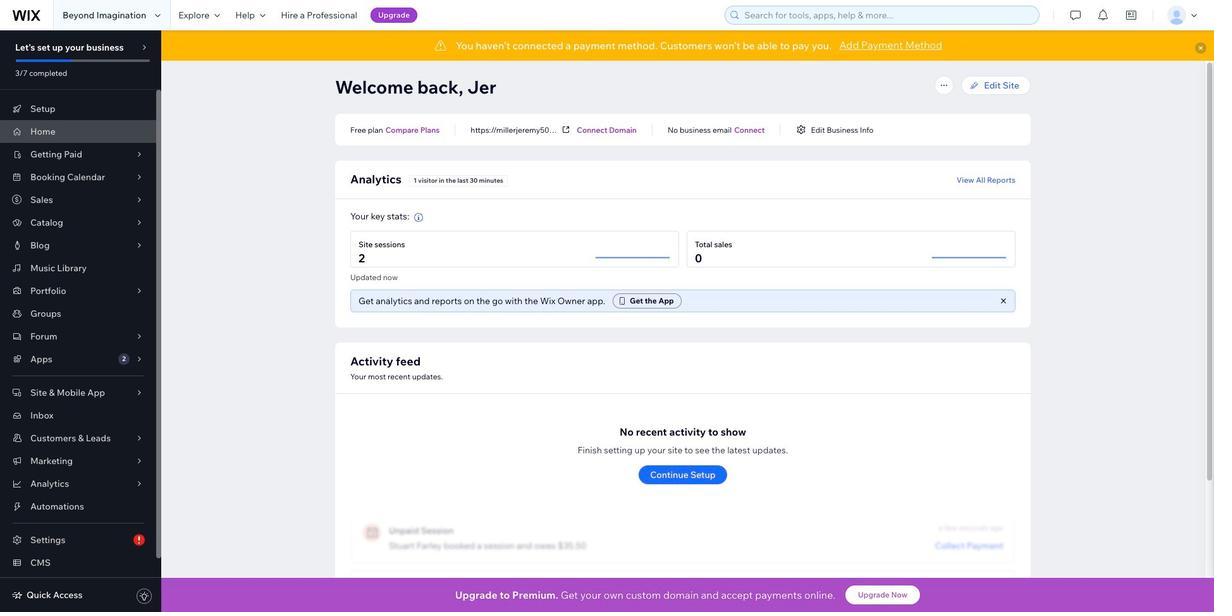 Task type: describe. For each thing, give the bounding box(es) containing it.
sidebar element
[[0, 30, 161, 612]]



Task type: locate. For each thing, give the bounding box(es) containing it.
Search for tools, apps, help & more... field
[[741, 6, 1036, 24]]

alert
[[161, 30, 1215, 61]]



Task type: vqa. For each thing, say whether or not it's contained in the screenshot.
site to the bottom
no



